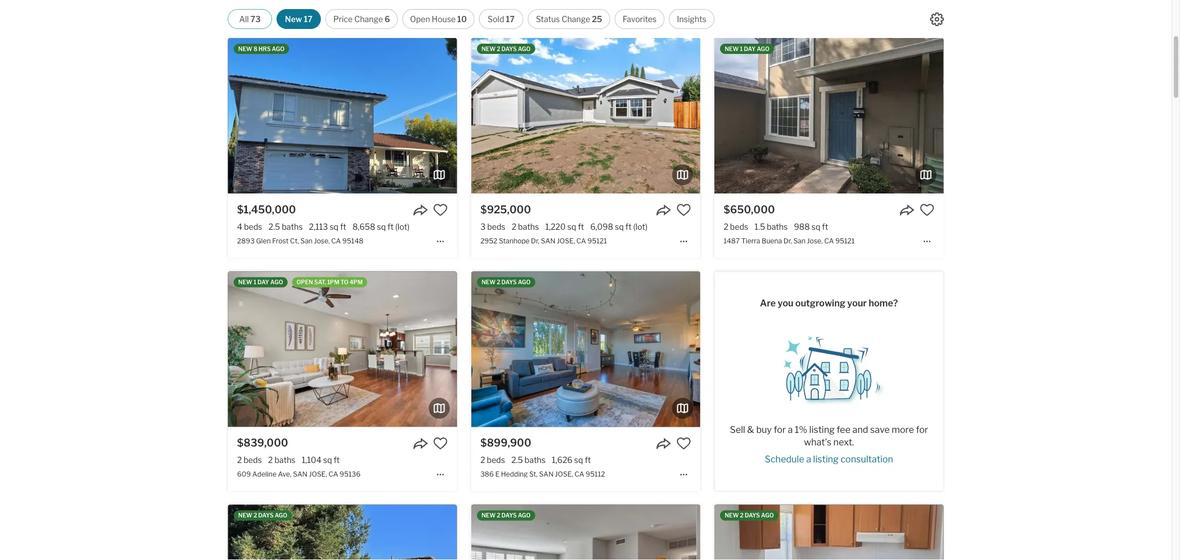 Task type: describe. For each thing, give the bounding box(es) containing it.
1pm
[[327, 279, 339, 286]]

favorites
[[623, 14, 657, 24]]

status change 25
[[536, 14, 602, 24]]

favorite button image for $1,450,000
[[433, 203, 448, 218]]

sold 17
[[488, 14, 515, 24]]

glen
[[256, 237, 271, 245]]

$925,000
[[480, 203, 531, 216]]

988 sq ft
[[794, 222, 828, 232]]

1,626
[[552, 456, 573, 465]]

jose, down 1,626
[[555, 470, 573, 479]]

988
[[794, 222, 810, 232]]

your
[[847, 298, 867, 309]]

baths for $839,000
[[275, 456, 295, 465]]

and
[[853, 424, 868, 436]]

listing inside sell & buy for a 1% listing fee and save more for what's next.
[[809, 424, 835, 436]]

e
[[495, 470, 500, 479]]

386
[[480, 470, 494, 479]]

tierra
[[741, 237, 760, 245]]

ca down the 1,220 sq ft
[[577, 237, 586, 245]]

4pm
[[350, 279, 363, 286]]

save
[[870, 424, 890, 436]]

insights
[[677, 14, 706, 24]]

ft for $925,000
[[578, 222, 584, 232]]

home?
[[869, 298, 898, 309]]

(lot) for $925,000
[[633, 222, 648, 232]]

hrs
[[259, 45, 271, 52]]

1 photo of 144 s 3rd st #332, san jose, ca 95112 image from the left
[[471, 505, 700, 561]]

&
[[747, 424, 754, 436]]

jose, for $1,450,000
[[314, 237, 330, 245]]

1%
[[795, 424, 807, 436]]

hedding
[[501, 470, 528, 479]]

ct,
[[290, 237, 299, 245]]

1,104 sq ft
[[302, 456, 340, 465]]

2.5 baths for $1,450,000
[[268, 222, 303, 232]]

$1,450,000
[[237, 203, 296, 216]]

new 2 days ago for second the photo of 386 e hedding st, san jose, ca 95112 from the right
[[482, 279, 531, 286]]

new for 1st photo of 5466 colony field dr, san jose, ca 95123 from the left
[[238, 513, 252, 519]]

new 17
[[285, 14, 313, 24]]

new 1 day ago for $839,000
[[238, 279, 283, 286]]

95112
[[586, 470, 605, 479]]

2893 glen frost ct, san jose, ca 95148
[[237, 237, 363, 245]]

1 photo of 5466 colony field dr, san jose, ca 95123 image from the left
[[228, 505, 457, 561]]

1 for $650,000
[[740, 45, 743, 52]]

you
[[778, 298, 794, 309]]

17 for sold 17
[[506, 14, 515, 24]]

2 photo of 144 s 3rd st #332, san jose, ca 95112 image from the left
[[700, 505, 929, 561]]

All radio
[[228, 9, 272, 29]]

1,220 sq ft
[[545, 222, 584, 232]]

8
[[254, 45, 257, 52]]

1,104
[[302, 456, 321, 465]]

1 photo of 1487 tierra buena dr, san jose, ca 95121 image from the left
[[715, 38, 944, 194]]

to
[[341, 279, 348, 286]]

sq for $650,000
[[812, 222, 820, 232]]

new 1 day ago for $650,000
[[725, 45, 770, 52]]

days for 2nd 'photo of 149 el bosque dr, san jose, ca 95134' from right
[[745, 513, 760, 519]]

st,
[[529, 470, 538, 479]]

1.5
[[755, 222, 765, 232]]

beds for $839,000
[[244, 456, 262, 465]]

ca for $650,000
[[824, 237, 834, 245]]

2952
[[480, 237, 498, 245]]

san for $1,450,000
[[300, 237, 313, 245]]

beds for $899,900
[[487, 456, 505, 465]]

new 8 hrs ago
[[238, 45, 284, 52]]

day for $650,000
[[744, 45, 756, 52]]

a inside sell & buy for a 1% listing fee and save more for what's next.
[[788, 424, 793, 436]]

2,113
[[309, 222, 328, 232]]

buena
[[762, 237, 782, 245]]

1 photo of 149 el bosque dr, san jose, ca 95134 image from the left
[[715, 505, 944, 561]]

jose, for $925,000
[[557, 237, 575, 245]]

what's
[[804, 437, 832, 448]]

6
[[385, 14, 390, 24]]

all
[[239, 14, 249, 24]]

ago for second 'photo of 609 adeline ave, san jose, ca 95136' from right
[[270, 279, 283, 286]]

open house 10
[[410, 14, 467, 24]]

sell
[[730, 424, 745, 436]]

8,658
[[353, 222, 375, 232]]

new for 2nd photo of 2952 stanhope dr, san jose, ca 95121 from the right
[[482, 45, 496, 52]]

new for first photo of 144 s 3rd st #332, san jose, ca 95112
[[482, 513, 496, 519]]

adeline
[[252, 470, 276, 479]]

1.5 baths
[[755, 222, 788, 232]]

open sat, 1pm to 4pm
[[297, 279, 363, 286]]

609
[[237, 470, 251, 479]]

all 73
[[239, 14, 261, 24]]

1,220
[[545, 222, 566, 232]]

status
[[536, 14, 560, 24]]

ft for $899,900
[[585, 456, 591, 465]]

next.
[[833, 437, 854, 448]]

2,113 sq ft
[[309, 222, 346, 232]]

more
[[892, 424, 914, 436]]

2 for from the left
[[916, 424, 928, 436]]

san for $839,000
[[293, 470, 307, 479]]

3 beds
[[480, 222, 505, 232]]

house
[[432, 14, 456, 24]]

1487
[[724, 237, 740, 245]]

Status Change radio
[[528, 9, 610, 29]]

1487 tierra buena dr, san jose, ca 95121
[[724, 237, 855, 245]]

2.5 baths for $899,900
[[511, 456, 546, 465]]

price
[[333, 14, 353, 24]]

25
[[592, 14, 602, 24]]

ft right 8,658
[[388, 222, 394, 232]]

1 photo of 609 adeline ave, san jose, ca 95136 image from the left
[[228, 272, 457, 427]]

1 vertical spatial a
[[806, 454, 811, 465]]

baths for $925,000
[[518, 222, 539, 232]]

2952 stanhope dr, san jose, ca 95121
[[480, 237, 607, 245]]

1 photo of 386 e hedding st, san jose, ca 95112 image from the left
[[471, 272, 700, 427]]

baths for $650,000
[[767, 222, 788, 232]]

beds for $925,000
[[487, 222, 505, 232]]

17 for new 17
[[304, 14, 313, 24]]

photo of 2893 glen frost ct, san jose, ca 95148 image
[[228, 38, 457, 194]]

beds for $1,450,000
[[244, 222, 262, 232]]

jose, for $650,000
[[807, 237, 823, 245]]

2 beds for $650,000
[[724, 222, 748, 232]]

2.5 for $1,450,000
[[268, 222, 280, 232]]

ft for $650,000
[[822, 222, 828, 232]]

4 beds
[[237, 222, 262, 232]]

10
[[457, 14, 467, 24]]

$899,900
[[480, 437, 531, 449]]

san for $650,000
[[793, 237, 806, 245]]

1 dr, from the left
[[531, 237, 539, 245]]

$650,000
[[724, 203, 775, 216]]



Task type: locate. For each thing, give the bounding box(es) containing it.
95136
[[340, 470, 361, 479]]

0 horizontal spatial 1
[[254, 279, 256, 286]]

new
[[285, 14, 302, 24]]

1 change from the left
[[354, 14, 383, 24]]

0 vertical spatial a
[[788, 424, 793, 436]]

0 vertical spatial 2 baths
[[512, 222, 539, 232]]

day
[[744, 45, 756, 52], [258, 279, 269, 286]]

an image of a house image
[[772, 328, 886, 405]]

0 horizontal spatial 2 baths
[[268, 456, 295, 465]]

favorite button checkbox for $1,450,000
[[433, 203, 448, 218]]

baths up stanhope
[[518, 222, 539, 232]]

2 change from the left
[[562, 14, 590, 24]]

new for 2nd 'photo of 149 el bosque dr, san jose, ca 95134' from right
[[725, 513, 739, 519]]

1 vertical spatial 2.5 baths
[[511, 456, 546, 465]]

2 photo of 1487 tierra buena dr, san jose, ca 95121 image from the left
[[943, 38, 1172, 194]]

3 favorite button image from the left
[[920, 203, 934, 218]]

ft
[[340, 222, 346, 232], [388, 222, 394, 232], [578, 222, 584, 232], [625, 222, 632, 232], [822, 222, 828, 232], [334, 456, 340, 465], [585, 456, 591, 465]]

Open House radio
[[402, 9, 474, 29]]

for right buy
[[774, 424, 786, 436]]

listing
[[809, 424, 835, 436], [813, 454, 839, 465]]

new 2 days ago
[[482, 45, 531, 52], [482, 279, 531, 286], [238, 513, 287, 519], [482, 513, 531, 519], [725, 513, 774, 519]]

jose, down 2,113
[[314, 237, 330, 245]]

1 horizontal spatial jose,
[[807, 237, 823, 245]]

2.5 up frost
[[268, 222, 280, 232]]

new for second the photo of 386 e hedding st, san jose, ca 95112 from the right
[[482, 279, 496, 286]]

jose, down the 1,220 sq ft
[[557, 237, 575, 245]]

frost
[[272, 237, 289, 245]]

favorite button image for $925,000
[[676, 203, 691, 218]]

1 horizontal spatial day
[[744, 45, 756, 52]]

new 2 days ago for 2nd 'photo of 149 el bosque dr, san jose, ca 95134' from right
[[725, 513, 774, 519]]

new
[[238, 45, 252, 52], [482, 45, 496, 52], [725, 45, 739, 52], [238, 279, 252, 286], [482, 279, 496, 286], [238, 513, 252, 519], [482, 513, 496, 519], [725, 513, 739, 519]]

1 horizontal spatial 17
[[506, 14, 515, 24]]

1 photo of 2952 stanhope dr, san jose, ca 95121 image from the left
[[471, 38, 700, 194]]

new 1 day ago
[[725, 45, 770, 52], [238, 279, 283, 286]]

$839,000
[[237, 437, 288, 449]]

jose,
[[557, 237, 575, 245], [309, 470, 327, 479], [555, 470, 573, 479]]

option group containing all
[[228, 9, 714, 29]]

favorite button image for $899,900
[[676, 436, 691, 451]]

schedule a listing consultation
[[765, 454, 893, 465]]

days
[[502, 45, 517, 52], [502, 279, 517, 286], [258, 513, 274, 519], [502, 513, 517, 519], [745, 513, 760, 519]]

ft up 95148
[[340, 222, 346, 232]]

386 e hedding st, san jose, ca 95112
[[480, 470, 605, 479]]

1 95121 from the left
[[588, 237, 607, 245]]

baths for $1,450,000
[[282, 222, 303, 232]]

sq
[[330, 222, 338, 232], [377, 222, 386, 232], [567, 222, 576, 232], [615, 222, 624, 232], [812, 222, 820, 232], [323, 456, 332, 465], [574, 456, 583, 465]]

sq right 6,098
[[615, 222, 624, 232]]

8,658 sq ft (lot)
[[353, 222, 410, 232]]

2 photo of 149 el bosque dr, san jose, ca 95134 image from the left
[[943, 505, 1172, 561]]

6,098 sq ft (lot)
[[590, 222, 648, 232]]

a down what's
[[806, 454, 811, 465]]

for right more
[[916, 424, 928, 436]]

0 horizontal spatial 2.5
[[268, 222, 280, 232]]

open
[[297, 279, 313, 286]]

1 horizontal spatial 2.5
[[511, 456, 523, 465]]

2.5 baths
[[268, 222, 303, 232], [511, 456, 546, 465]]

baths
[[282, 222, 303, 232], [518, 222, 539, 232], [767, 222, 788, 232], [275, 456, 295, 465], [525, 456, 546, 465]]

sq right 1,220
[[567, 222, 576, 232]]

baths up the "buena"
[[767, 222, 788, 232]]

0 horizontal spatial 17
[[304, 14, 313, 24]]

photo of 609 adeline ave, san jose, ca 95136 image
[[228, 272, 457, 427], [457, 272, 686, 427]]

1 17 from the left
[[304, 14, 313, 24]]

jose,
[[314, 237, 330, 245], [807, 237, 823, 245]]

baths up ave,
[[275, 456, 295, 465]]

favorite button checkbox for $899,900
[[676, 436, 691, 451]]

change inside status change radio
[[562, 14, 590, 24]]

2.5 baths up frost
[[268, 222, 303, 232]]

favorite button image
[[433, 203, 448, 218], [676, 203, 691, 218], [920, 203, 934, 218]]

6,098
[[590, 222, 613, 232]]

new 2 days ago for first photo of 144 s 3rd st #332, san jose, ca 95112
[[482, 513, 531, 519]]

ave,
[[278, 470, 292, 479]]

are you outgrowing your home?
[[760, 298, 898, 309]]

0 horizontal spatial san
[[300, 237, 313, 245]]

1 san from the left
[[300, 237, 313, 245]]

beds right 4
[[244, 222, 262, 232]]

0 horizontal spatial jose,
[[314, 237, 330, 245]]

days for 2nd photo of 2952 stanhope dr, san jose, ca 95121 from the right
[[502, 45, 517, 52]]

2.5 baths up "st," at the bottom of page
[[511, 456, 546, 465]]

change inside price change radio
[[354, 14, 383, 24]]

photo of 1487 tierra buena dr, san jose, ca 95121 image
[[715, 38, 944, 194], [943, 38, 1172, 194]]

0 horizontal spatial dr,
[[531, 237, 539, 245]]

sell & buy for a 1% listing fee and save more for what's next.
[[730, 424, 928, 448]]

dr, right stanhope
[[531, 237, 539, 245]]

favorite button checkbox for $925,000
[[676, 203, 691, 218]]

ft right 988
[[822, 222, 828, 232]]

jose, down 988 sq ft
[[807, 237, 823, 245]]

2 san from the left
[[793, 237, 806, 245]]

dr, right the "buena"
[[784, 237, 792, 245]]

1 vertical spatial new 1 day ago
[[238, 279, 283, 286]]

1 horizontal spatial 2.5 baths
[[511, 456, 546, 465]]

1 horizontal spatial 95121
[[835, 237, 855, 245]]

17 inside new radio
[[304, 14, 313, 24]]

san right "st," at the bottom of page
[[539, 470, 554, 479]]

ca
[[331, 237, 341, 245], [577, 237, 586, 245], [824, 237, 834, 245], [329, 470, 338, 479], [575, 470, 584, 479]]

2 beds up the 609
[[237, 456, 262, 465]]

(lot)
[[395, 222, 410, 232], [633, 222, 648, 232]]

1 horizontal spatial san
[[793, 237, 806, 245]]

2 95121 from the left
[[835, 237, 855, 245]]

2893
[[237, 237, 255, 245]]

listing up what's
[[809, 424, 835, 436]]

0 vertical spatial new 1 day ago
[[725, 45, 770, 52]]

ft for $1,450,000
[[340, 222, 346, 232]]

ago for first photo of 144 s 3rd st #332, san jose, ca 95112
[[518, 513, 531, 519]]

sq for $839,000
[[323, 456, 332, 465]]

2 horizontal spatial favorite button image
[[920, 203, 934, 218]]

95148
[[342, 237, 363, 245]]

0 horizontal spatial a
[[788, 424, 793, 436]]

san for $925,000
[[541, 237, 555, 245]]

0 vertical spatial listing
[[809, 424, 835, 436]]

beds up the 609
[[244, 456, 262, 465]]

2 horizontal spatial 2 beds
[[724, 222, 748, 232]]

1 horizontal spatial new 1 day ago
[[725, 45, 770, 52]]

2 favorite button image from the left
[[676, 203, 691, 218]]

0 horizontal spatial 2.5 baths
[[268, 222, 303, 232]]

favorite button image for $839,000
[[433, 436, 448, 451]]

1 (lot) from the left
[[395, 222, 410, 232]]

fee
[[837, 424, 851, 436]]

1 for from the left
[[774, 424, 786, 436]]

outgrowing
[[795, 298, 845, 309]]

price change 6
[[333, 14, 390, 24]]

1 vertical spatial listing
[[813, 454, 839, 465]]

buy
[[756, 424, 772, 436]]

favorite button image
[[433, 436, 448, 451], [676, 436, 691, 451]]

Sold radio
[[479, 9, 523, 29]]

new 2 days ago for 2nd photo of 2952 stanhope dr, san jose, ca 95121 from the right
[[482, 45, 531, 52]]

0 horizontal spatial day
[[258, 279, 269, 286]]

photo of 2952 stanhope dr, san jose, ca 95121 image
[[471, 38, 700, 194], [700, 38, 929, 194]]

a left 1% at bottom right
[[788, 424, 793, 436]]

0 horizontal spatial favorite button image
[[433, 436, 448, 451]]

change left 6
[[354, 14, 383, 24]]

change
[[354, 14, 383, 24], [562, 14, 590, 24]]

1 horizontal spatial dr,
[[784, 237, 792, 245]]

sq right 988
[[812, 222, 820, 232]]

open
[[410, 14, 430, 24]]

schedule
[[765, 454, 804, 465]]

2
[[497, 45, 500, 52], [512, 222, 516, 232], [724, 222, 728, 232], [497, 279, 500, 286], [237, 456, 242, 465], [268, 456, 273, 465], [480, 456, 485, 465], [254, 513, 257, 519], [497, 513, 500, 519], [740, 513, 744, 519]]

days for first photo of 144 s 3rd st #332, san jose, ca 95112
[[502, 513, 517, 519]]

ago for 2nd 'photo of 149 el bosque dr, san jose, ca 95134' from right
[[761, 513, 774, 519]]

sat,
[[314, 279, 326, 286]]

ca left 95112
[[575, 470, 584, 479]]

beds
[[244, 222, 262, 232], [487, 222, 505, 232], [730, 222, 748, 232], [244, 456, 262, 465], [487, 456, 505, 465]]

2 beds up "1487" on the right top
[[724, 222, 748, 232]]

beds right 3
[[487, 222, 505, 232]]

1 vertical spatial 2.5
[[511, 456, 523, 465]]

favorite button checkbox
[[433, 436, 448, 451]]

0 horizontal spatial new 1 day ago
[[238, 279, 283, 286]]

2 beds for $839,000
[[237, 456, 262, 465]]

photo of 5466 colony field dr, san jose, ca 95123 image
[[228, 505, 457, 561], [457, 505, 686, 561]]

sq for $1,450,000
[[330, 222, 338, 232]]

1 vertical spatial 1
[[254, 279, 256, 286]]

1 horizontal spatial (lot)
[[633, 222, 648, 232]]

1 horizontal spatial 1
[[740, 45, 743, 52]]

ca for $1,450,000
[[331, 237, 341, 245]]

1 vertical spatial day
[[258, 279, 269, 286]]

2 jose, from the left
[[807, 237, 823, 245]]

baths for $899,900
[[525, 456, 546, 465]]

17
[[304, 14, 313, 24], [506, 14, 515, 24]]

1 favorite button image from the left
[[433, 203, 448, 218]]

1 horizontal spatial for
[[916, 424, 928, 436]]

jose, down 1,104 sq ft
[[309, 470, 327, 479]]

san
[[541, 237, 555, 245], [293, 470, 307, 479], [539, 470, 554, 479]]

0 vertical spatial day
[[744, 45, 756, 52]]

1 horizontal spatial change
[[562, 14, 590, 24]]

2 baths
[[512, 222, 539, 232], [268, 456, 295, 465]]

option group
[[228, 9, 714, 29]]

New radio
[[277, 9, 321, 29]]

2 beds up e at bottom left
[[480, 456, 505, 465]]

2.5 for $899,900
[[511, 456, 523, 465]]

baths up ct,
[[282, 222, 303, 232]]

2 baths for $839,000
[[268, 456, 295, 465]]

0 horizontal spatial 95121
[[588, 237, 607, 245]]

1 for $839,000
[[254, 279, 256, 286]]

sq for $925,000
[[567, 222, 576, 232]]

photo of 386 e hedding st, san jose, ca 95112 image
[[471, 272, 700, 427], [700, 272, 929, 427]]

san down 988
[[793, 237, 806, 245]]

beds for $650,000
[[730, 222, 748, 232]]

3
[[480, 222, 486, 232]]

dr,
[[531, 237, 539, 245], [784, 237, 792, 245]]

change for 25
[[562, 14, 590, 24]]

(lot) right 8,658
[[395, 222, 410, 232]]

1 jose, from the left
[[314, 237, 330, 245]]

photo of 149 el bosque dr, san jose, ca 95134 image
[[715, 505, 944, 561], [943, 505, 1172, 561]]

ft left 6,098
[[578, 222, 584, 232]]

1
[[740, 45, 743, 52], [254, 279, 256, 286]]

0 horizontal spatial (lot)
[[395, 222, 410, 232]]

0 horizontal spatial favorite button image
[[433, 203, 448, 218]]

2 17 from the left
[[506, 14, 515, 24]]

stanhope
[[499, 237, 530, 245]]

2 baths up stanhope
[[512, 222, 539, 232]]

ft for $839,000
[[334, 456, 340, 465]]

0 horizontal spatial change
[[354, 14, 383, 24]]

days for 1st photo of 5466 colony field dr, san jose, ca 95123 from the left
[[258, 513, 274, 519]]

san
[[300, 237, 313, 245], [793, 237, 806, 245]]

favorite button image for $650,000
[[920, 203, 934, 218]]

baths up "st," at the bottom of page
[[525, 456, 546, 465]]

0 vertical spatial 2.5 baths
[[268, 222, 303, 232]]

1 horizontal spatial a
[[806, 454, 811, 465]]

new 2 days ago for 1st photo of 5466 colony field dr, san jose, ca 95123 from the left
[[238, 513, 287, 519]]

sq for $899,900
[[574, 456, 583, 465]]

ft up 95112
[[585, 456, 591, 465]]

1 horizontal spatial 2 baths
[[512, 222, 539, 232]]

0 vertical spatial 1
[[740, 45, 743, 52]]

sq right 1,626
[[574, 456, 583, 465]]

new for second 'photo of 609 adeline ave, san jose, ca 95136' from right
[[238, 279, 252, 286]]

ago for 1st photo of 5466 colony field dr, san jose, ca 95123 from the left
[[275, 513, 287, 519]]

change left 25
[[562, 14, 590, 24]]

95121
[[588, 237, 607, 245], [835, 237, 855, 245]]

73
[[251, 14, 261, 24]]

day for $839,000
[[258, 279, 269, 286]]

1 vertical spatial 2 baths
[[268, 456, 295, 465]]

jose, for $839,000
[[309, 470, 327, 479]]

2 photo of 2952 stanhope dr, san jose, ca 95121 image from the left
[[700, 38, 929, 194]]

are
[[760, 298, 776, 309]]

sq right 8,658
[[377, 222, 386, 232]]

1,626 sq ft
[[552, 456, 591, 465]]

0 horizontal spatial 2 beds
[[237, 456, 262, 465]]

san right ave,
[[293, 470, 307, 479]]

ago for 2nd photo of 2952 stanhope dr, san jose, ca 95121 from the right
[[518, 45, 531, 52]]

ft right 6,098
[[625, 222, 632, 232]]

ca down 988 sq ft
[[824, 237, 834, 245]]

days for second the photo of 386 e hedding st, san jose, ca 95112 from the right
[[502, 279, 517, 286]]

(lot) right 6,098
[[633, 222, 648, 232]]

2 dr, from the left
[[784, 237, 792, 245]]

2 baths up ave,
[[268, 456, 295, 465]]

for
[[774, 424, 786, 436], [916, 424, 928, 436]]

ago
[[272, 45, 284, 52], [518, 45, 531, 52], [757, 45, 770, 52], [270, 279, 283, 286], [518, 279, 531, 286], [275, 513, 287, 519], [518, 513, 531, 519], [761, 513, 774, 519]]

4
[[237, 222, 242, 232]]

ca left the 95136
[[329, 470, 338, 479]]

beds up "1487" on the right top
[[730, 222, 748, 232]]

17 inside 'sold' radio
[[506, 14, 515, 24]]

san down 1,220
[[541, 237, 555, 245]]

(lot) for $1,450,000
[[395, 222, 410, 232]]

1 horizontal spatial favorite button image
[[676, 436, 691, 451]]

2 (lot) from the left
[[633, 222, 648, 232]]

Favorites radio
[[615, 9, 665, 29]]

2 photo of 609 adeline ave, san jose, ca 95136 image from the left
[[457, 272, 686, 427]]

consultation
[[841, 454, 893, 465]]

0 vertical spatial 2.5
[[268, 222, 280, 232]]

2 photo of 5466 colony field dr, san jose, ca 95123 image from the left
[[457, 505, 686, 561]]

a
[[788, 424, 793, 436], [806, 454, 811, 465]]

17 right sold
[[506, 14, 515, 24]]

17 right new
[[304, 14, 313, 24]]

ago for second the photo of 386 e hedding st, san jose, ca 95112 from the right
[[518, 279, 531, 286]]

1 favorite button image from the left
[[433, 436, 448, 451]]

listing down what's
[[813, 454, 839, 465]]

Price Change radio
[[325, 9, 398, 29]]

sq right 1,104
[[323, 456, 332, 465]]

photo of 144 s 3rd st #332, san jose, ca 95112 image
[[471, 505, 700, 561], [700, 505, 929, 561]]

ft up the 95136
[[334, 456, 340, 465]]

sold
[[488, 14, 504, 24]]

609 adeline ave, san jose, ca 95136
[[237, 470, 361, 479]]

favorite button checkbox for $650,000
[[920, 203, 934, 218]]

2 beds
[[724, 222, 748, 232], [237, 456, 262, 465], [480, 456, 505, 465]]

san right ct,
[[300, 237, 313, 245]]

2 beds for $899,900
[[480, 456, 505, 465]]

change for 6
[[354, 14, 383, 24]]

2 favorite button image from the left
[[676, 436, 691, 451]]

Insights radio
[[669, 9, 714, 29]]

1 horizontal spatial favorite button image
[[676, 203, 691, 218]]

ca for $899,900
[[575, 470, 584, 479]]

ca down 2,113 sq ft
[[331, 237, 341, 245]]

2 photo of 386 e hedding st, san jose, ca 95112 image from the left
[[700, 272, 929, 427]]

1 horizontal spatial 2 beds
[[480, 456, 505, 465]]

2.5 up hedding
[[511, 456, 523, 465]]

0 horizontal spatial for
[[774, 424, 786, 436]]

beds up e at bottom left
[[487, 456, 505, 465]]

sq right 2,113
[[330, 222, 338, 232]]

2 baths for $925,000
[[512, 222, 539, 232]]

favorite button checkbox
[[433, 203, 448, 218], [676, 203, 691, 218], [920, 203, 934, 218], [676, 436, 691, 451]]



Task type: vqa. For each thing, say whether or not it's contained in the screenshot.
'at'
no



